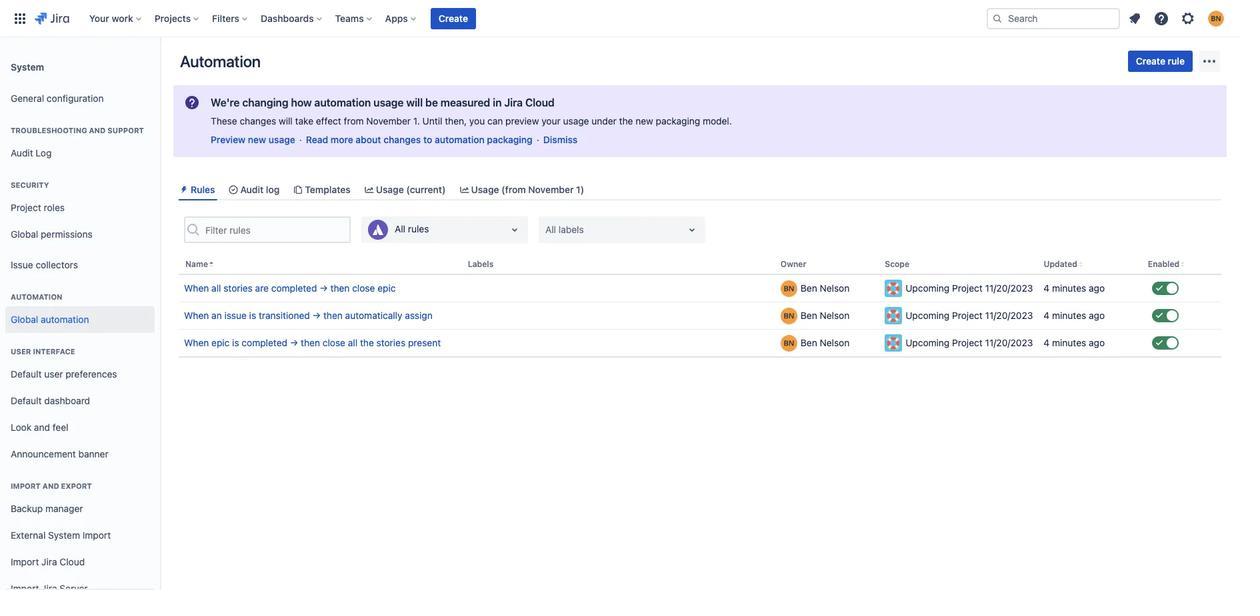 Task type: describe. For each thing, give the bounding box(es) containing it.
0 vertical spatial automation
[[180, 52, 261, 71]]

and for look
[[34, 422, 50, 433]]

preview new usage · read more about changes to automation packaging · dismiss
[[211, 134, 578, 145]]

all labels
[[546, 224, 584, 236]]

1 vertical spatial is
[[232, 338, 239, 349]]

name
[[185, 260, 208, 270]]

log
[[36, 147, 52, 158]]

manager
[[45, 503, 83, 515]]

your
[[89, 12, 109, 24]]

log
[[266, 184, 280, 195]]

work
[[112, 12, 133, 24]]

then for close
[[330, 283, 350, 294]]

dismiss button
[[543, 133, 578, 147]]

2 open image from the left
[[684, 222, 700, 238]]

ago for when epic is completed → then close all the stories present
[[1089, 338, 1105, 349]]

0 horizontal spatial the
[[360, 338, 374, 349]]

dashboards button
[[257, 8, 327, 29]]

then for automatically
[[323, 310, 343, 322]]

0 horizontal spatial epic
[[211, 338, 230, 349]]

create rule button
[[1128, 51, 1193, 72]]

usage for usage (current)
[[376, 184, 404, 195]]

new inside we're changing how automation usage will be measured in jira cloud these changes will take effect from november 1. until then, you can preview your usage under the new packaging model.
[[636, 115, 653, 127]]

filters button
[[208, 8, 253, 29]]

measured
[[441, 97, 490, 109]]

when for when all stories are completed → then close epic
[[184, 283, 209, 294]]

0 horizontal spatial all
[[211, 283, 221, 294]]

create for create rule
[[1136, 55, 1166, 67]]

import and export group
[[5, 468, 155, 591]]

and for import
[[42, 482, 59, 491]]

1 vertical spatial import
[[83, 530, 111, 541]]

look and feel link
[[5, 415, 155, 441]]

read
[[306, 134, 328, 145]]

upcoming project 11/20/2023 for when epic is completed → then close all the stories present
[[906, 338, 1033, 349]]

external
[[11, 530, 46, 541]]

enabled
[[1148, 260, 1180, 270]]

user interface group
[[5, 333, 155, 472]]

ben for when epic is completed → then close all the stories present
[[801, 338, 817, 349]]

permissions
[[41, 228, 93, 240]]

backup
[[11, 503, 43, 515]]

1 vertical spatial will
[[279, 115, 293, 127]]

ben nelson for when all stories are completed → then close epic
[[801, 283, 850, 294]]

dismiss
[[543, 134, 578, 145]]

jira inside we're changing how automation usage will be measured in jira cloud these changes will take effect from november 1. until then, you can preview your usage under the new packaging model.
[[504, 97, 523, 109]]

projects
[[155, 12, 191, 24]]

then,
[[445, 115, 467, 127]]

default for default user preferences
[[11, 369, 42, 380]]

user interface
[[11, 347, 75, 356]]

dashboard
[[44, 395, 90, 407]]

0 horizontal spatial system
[[11, 61, 44, 72]]

search image
[[992, 13, 1003, 24]]

2 vertical spatial then
[[301, 338, 320, 349]]

in
[[493, 97, 502, 109]]

usage (from november 1)
[[471, 184, 584, 195]]

create for create
[[439, 12, 468, 24]]

primary element
[[8, 0, 987, 37]]

default user preferences
[[11, 369, 117, 380]]

announcement
[[11, 449, 76, 460]]

until
[[423, 115, 442, 127]]

4 minutes ago for when all stories are completed → then close epic
[[1044, 283, 1105, 294]]

project for when epic is completed → then close all the stories present
[[952, 338, 983, 349]]

troubleshooting and support group
[[5, 112, 155, 171]]

troubleshooting
[[11, 126, 87, 135]]

when all stories are completed → then close epic link
[[184, 282, 396, 296]]

issue collectors
[[11, 259, 78, 270]]

ben for when an issue is transitioned → then automatically assign
[[801, 310, 817, 322]]

user
[[11, 347, 31, 356]]

jira inside import and export group
[[41, 557, 57, 568]]

rules
[[408, 224, 429, 235]]

0 vertical spatial close
[[352, 283, 375, 294]]

global automation
[[11, 314, 89, 325]]

nelson for when epic is completed → then close all the stories present
[[820, 338, 850, 349]]

1.
[[413, 115, 420, 127]]

→ for transitioned
[[313, 310, 321, 322]]

about
[[356, 134, 381, 145]]

→ for completed
[[320, 283, 328, 294]]

teams
[[335, 12, 364, 24]]

help image
[[1154, 10, 1170, 26]]

all for all rules
[[395, 224, 406, 235]]

project roles link
[[5, 195, 155, 221]]

when epic is completed → then close all the stories present link
[[184, 337, 441, 350]]

1 vertical spatial completed
[[242, 338, 287, 349]]

announcement banner
[[11, 449, 109, 460]]

be
[[425, 97, 438, 109]]

project inside the security group
[[11, 202, 41, 213]]

preferences
[[66, 369, 117, 380]]

can
[[488, 115, 503, 127]]

announcement banner link
[[5, 441, 155, 468]]

upcoming project 11/20/2023 for when all stories are completed → then close epic
[[906, 283, 1033, 294]]

(from
[[502, 184, 526, 195]]

Search field
[[987, 8, 1120, 29]]

issue
[[11, 259, 33, 270]]

default for default dashboard
[[11, 395, 42, 407]]

2 · from the left
[[537, 134, 539, 145]]

when an issue is transitioned → then automatically assign
[[184, 310, 433, 322]]

4 for when epic is completed → then close all the stories present
[[1044, 338, 1050, 349]]

support
[[108, 126, 144, 135]]

and for troubleshooting
[[89, 126, 106, 135]]

1 horizontal spatial november
[[528, 184, 574, 195]]

upcoming for when epic is completed → then close all the stories present
[[906, 338, 950, 349]]

templates image
[[293, 184, 304, 195]]

present
[[408, 338, 441, 349]]

these
[[211, 115, 237, 127]]

collectors
[[36, 259, 78, 270]]

look and feel
[[11, 422, 68, 433]]

when epic is completed → then close all the stories present
[[184, 338, 441, 349]]

rule
[[1168, 55, 1185, 67]]

1 vertical spatial automation
[[435, 134, 485, 145]]

audit for audit log
[[240, 184, 264, 195]]

automatically
[[345, 310, 402, 322]]

dashboards
[[261, 12, 314, 24]]

settings image
[[1180, 10, 1196, 26]]

security group
[[5, 167, 155, 252]]

global automation link
[[5, 307, 155, 333]]

external system import
[[11, 530, 111, 541]]

1 horizontal spatial stories
[[377, 338, 406, 349]]

general
[[11, 92, 44, 104]]

audit log
[[11, 147, 52, 158]]

0 horizontal spatial usage
[[269, 134, 295, 145]]

rules image
[[179, 184, 189, 195]]

appswitcher icon image
[[12, 10, 28, 26]]

0 horizontal spatial new
[[248, 134, 266, 145]]

changes inside we're changing how automation usage will be measured in jira cloud these changes will take effect from november 1. until then, you can preview your usage under the new packaging model.
[[240, 115, 276, 127]]

when for when an issue is transitioned → then automatically assign
[[184, 310, 209, 322]]

labels
[[559, 224, 584, 236]]

banner containing your work
[[0, 0, 1240, 37]]

0 vertical spatial is
[[249, 310, 256, 322]]

import and export
[[11, 482, 92, 491]]

all rules
[[395, 224, 429, 235]]

when all stories are completed → then close epic
[[184, 283, 396, 294]]

minutes for when epic is completed → then close all the stories present
[[1052, 338, 1087, 349]]

audit log
[[240, 184, 280, 195]]

1 horizontal spatial epic
[[378, 283, 396, 294]]

usage (from november 1) image
[[459, 184, 470, 195]]

1 · from the left
[[299, 134, 302, 145]]

model.
[[703, 115, 732, 127]]

11/20/2023 for when all stories are completed → then close epic
[[985, 283, 1033, 294]]

audit for audit log
[[11, 147, 33, 158]]

we're changing how automation usage will be measured in jira cloud these changes will take effect from november 1. until then, you can preview your usage under the new packaging model.
[[211, 97, 732, 127]]

your work
[[89, 12, 133, 24]]

when an issue is transitioned → then automatically assign link
[[184, 310, 433, 323]]

issue collectors link
[[5, 252, 155, 279]]

filters
[[212, 12, 239, 24]]

to
[[423, 134, 432, 145]]

general configuration
[[11, 92, 104, 104]]



Task type: locate. For each thing, give the bounding box(es) containing it.
→ down transitioned
[[290, 338, 298, 349]]

cloud inside we're changing how automation usage will be measured in jira cloud these changes will take effect from november 1. until then, you can preview your usage under the new packaging model.
[[525, 97, 555, 109]]

interface
[[33, 347, 75, 356]]

11/20/2023 for when an issue is transitioned → then automatically assign
[[985, 310, 1033, 322]]

1 vertical spatial global
[[11, 314, 38, 325]]

system up general
[[11, 61, 44, 72]]

2 vertical spatial import
[[11, 557, 39, 568]]

0 vertical spatial default
[[11, 369, 42, 380]]

owner
[[781, 260, 807, 270]]

3 4 minutes ago from the top
[[1044, 338, 1105, 349]]

1 vertical spatial →
[[313, 310, 321, 322]]

0 vertical spatial ago
[[1089, 283, 1105, 294]]

minutes for when an issue is transitioned → then automatically assign
[[1052, 310, 1087, 322]]

1 open image from the left
[[507, 222, 523, 238]]

3 11/20/2023 from the top
[[985, 338, 1033, 349]]

and inside look and feel link
[[34, 422, 50, 433]]

the down automatically
[[360, 338, 374, 349]]

1 horizontal spatial close
[[352, 283, 375, 294]]

usage down the take
[[269, 134, 295, 145]]

create inside primary element
[[439, 12, 468, 24]]

3 nelson from the top
[[820, 338, 850, 349]]

and left feel
[[34, 422, 50, 433]]

2 upcoming from the top
[[906, 310, 950, 322]]

global inside the security group
[[11, 228, 38, 240]]

system down manager
[[48, 530, 80, 541]]

enabled button
[[1143, 256, 1195, 275]]

1 vertical spatial ben nelson image
[[781, 308, 797, 325]]

1 horizontal spatial cloud
[[525, 97, 555, 109]]

usage (current)
[[376, 184, 446, 195]]

cloud inside import and export group
[[60, 557, 85, 568]]

1 vertical spatial nelson
[[820, 310, 850, 322]]

preview
[[211, 134, 246, 145]]

all for all labels
[[546, 224, 556, 236]]

0 horizontal spatial packaging
[[487, 134, 533, 145]]

1 4 minutes ago from the top
[[1044, 283, 1105, 294]]

3 upcoming from the top
[[906, 338, 950, 349]]

1 global from the top
[[11, 228, 38, 240]]

automation down the then,
[[435, 134, 485, 145]]

default down user at the bottom
[[11, 369, 42, 380]]

1 when from the top
[[184, 283, 209, 294]]

1 vertical spatial default
[[11, 395, 42, 407]]

0 vertical spatial completed
[[271, 283, 317, 294]]

2 default from the top
[[11, 395, 42, 407]]

0 vertical spatial automation
[[314, 97, 371, 109]]

when inside when an issue is transitioned → then automatically assign link
[[184, 310, 209, 322]]

templates
[[305, 184, 351, 195]]

usage up preview new usage · read more about changes to automation packaging · dismiss
[[374, 97, 404, 109]]

1 vertical spatial packaging
[[487, 134, 533, 145]]

automation up we're
[[180, 52, 261, 71]]

preview new usage button
[[211, 133, 295, 147]]

project roles
[[11, 202, 65, 213]]

0 vertical spatial 4
[[1044, 283, 1050, 294]]

epic up automatically
[[378, 283, 396, 294]]

0 horizontal spatial close
[[323, 338, 345, 349]]

global up user at the bottom
[[11, 314, 38, 325]]

0 vertical spatial ben nelson
[[801, 283, 850, 294]]

then
[[330, 283, 350, 294], [323, 310, 343, 322], [301, 338, 320, 349]]

all left labels
[[546, 224, 556, 236]]

you
[[469, 115, 485, 127]]

3 when from the top
[[184, 338, 209, 349]]

· left 'read'
[[299, 134, 302, 145]]

an
[[211, 310, 222, 322]]

how
[[291, 97, 312, 109]]

(current)
[[406, 184, 446, 195]]

0 vertical spatial ben nelson image
[[781, 281, 797, 297]]

nelson for when all stories are completed → then close epic
[[820, 283, 850, 294]]

2 ago from the top
[[1089, 310, 1105, 322]]

audit right 'audit log' icon
[[240, 184, 264, 195]]

2 global from the top
[[11, 314, 38, 325]]

cloud
[[525, 97, 555, 109], [60, 557, 85, 568]]

1 horizontal spatial create
[[1136, 55, 1166, 67]]

2 vertical spatial ben
[[801, 338, 817, 349]]

import down backup manager link
[[83, 530, 111, 541]]

take
[[295, 115, 313, 127]]

export
[[61, 482, 92, 491]]

import for import and export
[[11, 482, 41, 491]]

when inside when all stories are completed → then close epic link
[[184, 283, 209, 294]]

apps
[[385, 12, 408, 24]]

when
[[184, 283, 209, 294], [184, 310, 209, 322], [184, 338, 209, 349]]

your profile and settings image
[[1208, 10, 1224, 26]]

all up an
[[211, 283, 221, 294]]

2 vertical spatial →
[[290, 338, 298, 349]]

sidebar navigation image
[[145, 53, 175, 80]]

banner
[[78, 449, 109, 460]]

1 ben nelson from the top
[[801, 283, 850, 294]]

Filter rules field
[[201, 218, 349, 242]]

4 for when all stories are completed → then close epic
[[1044, 283, 1050, 294]]

default up look
[[11, 395, 42, 407]]

audit log image
[[228, 184, 239, 195]]

all left the rules
[[395, 224, 406, 235]]

0 vertical spatial →
[[320, 283, 328, 294]]

3 ben nelson from the top
[[801, 338, 850, 349]]

stories left are
[[224, 283, 253, 294]]

1 vertical spatial close
[[323, 338, 345, 349]]

issue
[[224, 310, 247, 322]]

default user preferences link
[[5, 361, 155, 388]]

0 horizontal spatial all
[[395, 224, 406, 235]]

automation up global automation
[[11, 293, 62, 301]]

0 horizontal spatial changes
[[240, 115, 276, 127]]

packaging
[[656, 115, 700, 127], [487, 134, 533, 145]]

automation
[[180, 52, 261, 71], [11, 293, 62, 301]]

0 horizontal spatial open image
[[507, 222, 523, 238]]

notifications image
[[1127, 10, 1143, 26]]

changes down the 1.
[[384, 134, 421, 145]]

ago for when all stories are completed → then close epic
[[1089, 283, 1105, 294]]

1 upcoming project 11/20/2023 from the top
[[906, 283, 1033, 294]]

upcoming project 11/20/2023 for when an issue is transitioned → then automatically assign
[[906, 310, 1033, 322]]

1 ben from the top
[[801, 283, 817, 294]]

0 vertical spatial packaging
[[656, 115, 700, 127]]

3 ago from the top
[[1089, 338, 1105, 349]]

1 default from the top
[[11, 369, 42, 380]]

will left 'be'
[[406, 97, 423, 109]]

under
[[592, 115, 617, 127]]

automation inside 'group'
[[41, 314, 89, 325]]

november inside we're changing how automation usage will be measured in jira cloud these changes will take effect from november 1. until then, you can preview your usage under the new packaging model.
[[366, 115, 411, 127]]

assign
[[405, 310, 433, 322]]

epic
[[378, 283, 396, 294], [211, 338, 230, 349]]

global permissions link
[[5, 221, 155, 248]]

scope
[[885, 260, 910, 270]]

apps button
[[381, 8, 421, 29]]

transitioned
[[259, 310, 310, 322]]

usage for usage (from november 1)
[[471, 184, 499, 195]]

global down project roles
[[11, 228, 38, 240]]

2 ben nelson from the top
[[801, 310, 850, 322]]

1 vertical spatial stories
[[377, 338, 406, 349]]

2 when from the top
[[184, 310, 209, 322]]

1 horizontal spatial jira
[[504, 97, 523, 109]]

and inside troubleshooting and support group
[[89, 126, 106, 135]]

then down name button
[[330, 283, 350, 294]]

2 vertical spatial when
[[184, 338, 209, 349]]

2 upcoming project 11/20/2023 from the top
[[906, 310, 1033, 322]]

then up when epic is completed → then close all the stories present
[[323, 310, 343, 322]]

1 4 from the top
[[1044, 283, 1050, 294]]

import for import jira cloud
[[11, 557, 39, 568]]

backup manager link
[[5, 496, 155, 523]]

system inside import and export group
[[48, 530, 80, 541]]

1 vertical spatial ago
[[1089, 310, 1105, 322]]

tab list containing rules
[[173, 179, 1227, 201]]

ben nelson image for when an issue is transitioned → then automatically assign
[[781, 308, 797, 325]]

all
[[395, 224, 406, 235], [546, 224, 556, 236]]

the
[[619, 115, 633, 127], [360, 338, 374, 349]]

2 vertical spatial upcoming project 11/20/2023
[[906, 338, 1033, 349]]

the inside we're changing how automation usage will be measured in jira cloud these changes will take effect from november 1. until then, you can preview your usage under the new packaging model.
[[619, 115, 633, 127]]

all
[[211, 283, 221, 294], [348, 338, 358, 349]]

1 11/20/2023 from the top
[[985, 283, 1033, 294]]

2 11/20/2023 from the top
[[985, 310, 1033, 322]]

your work button
[[85, 8, 147, 29]]

0 vertical spatial upcoming project 11/20/2023
[[906, 283, 1033, 294]]

0 vertical spatial usage
[[374, 97, 404, 109]]

2 vertical spatial automation
[[41, 314, 89, 325]]

3 4 from the top
[[1044, 338, 1050, 349]]

upcoming project 11/20/2023
[[906, 283, 1033, 294], [906, 310, 1033, 322], [906, 338, 1033, 349]]

teams button
[[331, 8, 377, 29]]

1 horizontal spatial automation
[[180, 52, 261, 71]]

rules
[[191, 184, 215, 195]]

2 ben nelson image from the top
[[781, 308, 797, 325]]

2 nelson from the top
[[820, 310, 850, 322]]

4 for when an issue is transitioned → then automatically assign
[[1044, 310, 1050, 322]]

completed up transitioned
[[271, 283, 317, 294]]

create left rule
[[1136, 55, 1166, 67]]

create rule
[[1136, 55, 1185, 67]]

usage right usage (from november 1) image
[[471, 184, 499, 195]]

0 horizontal spatial create
[[439, 12, 468, 24]]

1 vertical spatial usage
[[563, 115, 589, 127]]

0 horizontal spatial audit
[[11, 147, 33, 158]]

stories down automatically
[[377, 338, 406, 349]]

0 horizontal spatial cloud
[[60, 557, 85, 568]]

audit inside troubleshooting and support group
[[11, 147, 33, 158]]

0 vertical spatial then
[[330, 283, 350, 294]]

1 vertical spatial changes
[[384, 134, 421, 145]]

1 minutes from the top
[[1052, 283, 1087, 294]]

ago for when an issue is transitioned → then automatically assign
[[1089, 310, 1105, 322]]

and up backup manager
[[42, 482, 59, 491]]

automation up the from
[[314, 97, 371, 109]]

jira down external system import
[[41, 557, 57, 568]]

0 horizontal spatial november
[[366, 115, 411, 127]]

ben nelson image for when all stories are completed → then close epic
[[781, 281, 797, 297]]

2 vertical spatial ben nelson
[[801, 338, 850, 349]]

ben nelson for when an issue is transitioned → then automatically assign
[[801, 310, 850, 322]]

global inside automation 'group'
[[11, 314, 38, 325]]

automation up interface
[[41, 314, 89, 325]]

global
[[11, 228, 38, 240], [11, 314, 38, 325]]

banner
[[0, 0, 1240, 37]]

0 vertical spatial november
[[366, 115, 411, 127]]

→
[[320, 283, 328, 294], [313, 310, 321, 322], [290, 338, 298, 349]]

then down when an issue is transitioned → then automatically assign link
[[301, 338, 320, 349]]

1 vertical spatial 11/20/2023
[[985, 310, 1033, 322]]

usage (current) image
[[364, 184, 375, 195]]

default dashboard link
[[5, 388, 155, 415]]

will left the take
[[279, 115, 293, 127]]

2 vertical spatial and
[[42, 482, 59, 491]]

completed
[[271, 283, 317, 294], [242, 338, 287, 349]]

system
[[11, 61, 44, 72], [48, 530, 80, 541]]

1 vertical spatial cloud
[[60, 557, 85, 568]]

import jira cloud link
[[5, 550, 155, 576]]

global for global automation
[[11, 314, 38, 325]]

0 vertical spatial nelson
[[820, 283, 850, 294]]

usage up dismiss
[[563, 115, 589, 127]]

cloud up your
[[525, 97, 555, 109]]

completed down transitioned
[[242, 338, 287, 349]]

1 horizontal spatial automation
[[314, 97, 371, 109]]

1 horizontal spatial audit
[[240, 184, 264, 195]]

1 vertical spatial create
[[1136, 55, 1166, 67]]

changes up preview new usage "button"
[[240, 115, 276, 127]]

0 horizontal spatial usage
[[376, 184, 404, 195]]

0 vertical spatial 11/20/2023
[[985, 283, 1033, 294]]

1 vertical spatial all
[[348, 338, 358, 349]]

ben nelson image for when epic is completed → then close all the stories present
[[781, 335, 797, 352]]

when inside when epic is completed → then close all the stories present link
[[184, 338, 209, 349]]

nelson
[[820, 283, 850, 294], [820, 310, 850, 322], [820, 338, 850, 349]]

upcoming for when an issue is transitioned → then automatically assign
[[906, 310, 950, 322]]

jira image
[[35, 10, 69, 26], [35, 10, 69, 26]]

1 vertical spatial november
[[528, 184, 574, 195]]

is down issue
[[232, 338, 239, 349]]

packaging inside we're changing how automation usage will be measured in jira cloud these changes will take effect from november 1. until then, you can preview your usage under the new packaging model.
[[656, 115, 700, 127]]

usage
[[374, 97, 404, 109], [563, 115, 589, 127], [269, 134, 295, 145]]

new right under
[[636, 115, 653, 127]]

look
[[11, 422, 31, 433]]

1 vertical spatial upcoming
[[906, 310, 950, 322]]

1 horizontal spatial all
[[348, 338, 358, 349]]

all down automatically
[[348, 338, 358, 349]]

labels
[[468, 260, 494, 270]]

2 vertical spatial 4 minutes ago
[[1044, 338, 1105, 349]]

2 4 from the top
[[1044, 310, 1050, 322]]

2 ben from the top
[[801, 310, 817, 322]]

2 usage from the left
[[471, 184, 499, 195]]

name button
[[179, 256, 463, 275]]

3 ben from the top
[[801, 338, 817, 349]]

4 minutes ago for when an issue is transitioned → then automatically assign
[[1044, 310, 1105, 322]]

1 horizontal spatial usage
[[471, 184, 499, 195]]

2 minutes from the top
[[1052, 310, 1087, 322]]

default
[[11, 369, 42, 380], [11, 395, 42, 407]]

preview
[[506, 115, 539, 127]]

→ up when epic is completed → then close all the stories present
[[313, 310, 321, 322]]

1 vertical spatial then
[[323, 310, 343, 322]]

configuration
[[47, 92, 104, 104]]

and inside import and export group
[[42, 482, 59, 491]]

0 horizontal spatial jira
[[41, 557, 57, 568]]

2 horizontal spatial automation
[[435, 134, 485, 145]]

the right under
[[619, 115, 633, 127]]

2 vertical spatial 11/20/2023
[[985, 338, 1033, 349]]

1 ben nelson image from the top
[[781, 281, 797, 297]]

0 vertical spatial will
[[406, 97, 423, 109]]

0 vertical spatial cloud
[[525, 97, 555, 109]]

new right preview
[[248, 134, 266, 145]]

2 4 minutes ago from the top
[[1044, 310, 1105, 322]]

0 vertical spatial stories
[[224, 283, 253, 294]]

import jira cloud
[[11, 557, 85, 568]]

november up preview new usage · read more about changes to automation packaging · dismiss
[[366, 115, 411, 127]]

·
[[299, 134, 302, 145], [537, 134, 539, 145]]

create
[[439, 12, 468, 24], [1136, 55, 1166, 67]]

actions image
[[1202, 53, 1218, 69]]

november
[[366, 115, 411, 127], [528, 184, 574, 195]]

import down external
[[11, 557, 39, 568]]

close up automatically
[[352, 283, 375, 294]]

from
[[344, 115, 364, 127]]

open image
[[507, 222, 523, 238], [684, 222, 700, 238]]

usage right usage (current) icon at left
[[376, 184, 404, 195]]

→ down name button
[[320, 283, 328, 294]]

ben for when all stories are completed → then close epic
[[801, 283, 817, 294]]

2 vertical spatial ago
[[1089, 338, 1105, 349]]

and left support on the left of page
[[89, 126, 106, 135]]

general configuration link
[[5, 85, 155, 112]]

0 vertical spatial epic
[[378, 283, 396, 294]]

jira right in
[[504, 97, 523, 109]]

audit left "log"
[[11, 147, 33, 158]]

0 vertical spatial system
[[11, 61, 44, 72]]

packaging left model.
[[656, 115, 700, 127]]

1 nelson from the top
[[820, 283, 850, 294]]

updated
[[1044, 260, 1078, 270]]

1 vertical spatial when
[[184, 310, 209, 322]]

2 vertical spatial upcoming
[[906, 338, 950, 349]]

2 vertical spatial usage
[[269, 134, 295, 145]]

3 minutes from the top
[[1052, 338, 1087, 349]]

0 vertical spatial import
[[11, 482, 41, 491]]

global for global permissions
[[11, 228, 38, 240]]

1 vertical spatial audit
[[240, 184, 264, 195]]

troubleshooting and support
[[11, 126, 144, 135]]

epic down an
[[211, 338, 230, 349]]

when for when epic is completed → then close all the stories present
[[184, 338, 209, 349]]

create right apps dropdown button
[[439, 12, 468, 24]]

1 horizontal spatial new
[[636, 115, 653, 127]]

ben nelson image
[[781, 281, 797, 297], [781, 308, 797, 325], [781, 335, 797, 352]]

0 vertical spatial new
[[636, 115, 653, 127]]

are
[[255, 283, 269, 294]]

more
[[331, 134, 353, 145]]

global permissions
[[11, 228, 93, 240]]

audit log link
[[5, 140, 155, 167]]

3 upcoming project 11/20/2023 from the top
[[906, 338, 1033, 349]]

1 vertical spatial new
[[248, 134, 266, 145]]

is right issue
[[249, 310, 256, 322]]

november left 1)
[[528, 184, 574, 195]]

1 upcoming from the top
[[906, 283, 950, 294]]

3 ben nelson image from the top
[[781, 335, 797, 352]]

1)
[[576, 184, 584, 195]]

1 vertical spatial jira
[[41, 557, 57, 568]]

ben nelson for when epic is completed → then close all the stories present
[[801, 338, 850, 349]]

1 usage from the left
[[376, 184, 404, 195]]

feel
[[53, 422, 68, 433]]

0 horizontal spatial automation
[[11, 293, 62, 301]]

read more about changes to automation packaging button
[[306, 133, 533, 147]]

automation group
[[5, 279, 155, 337]]

11/20/2023
[[985, 283, 1033, 294], [985, 310, 1033, 322], [985, 338, 1033, 349]]

0 vertical spatial 4 minutes ago
[[1044, 283, 1105, 294]]

1 ago from the top
[[1089, 283, 1105, 294]]

4 minutes ago for when epic is completed → then close all the stories present
[[1044, 338, 1105, 349]]

11/20/2023 for when epic is completed → then close all the stories present
[[985, 338, 1033, 349]]

project for when all stories are completed → then close epic
[[952, 283, 983, 294]]

audit inside tab list
[[240, 184, 264, 195]]

automation inside we're changing how automation usage will be measured in jira cloud these changes will take effect from november 1. until then, you can preview your usage under the new packaging model.
[[314, 97, 371, 109]]

tab list
[[173, 179, 1227, 201]]

default dashboard
[[11, 395, 90, 407]]

1 horizontal spatial will
[[406, 97, 423, 109]]

nelson for when an issue is transitioned → then automatically assign
[[820, 310, 850, 322]]

1 horizontal spatial system
[[48, 530, 80, 541]]

minutes for when all stories are completed → then close epic
[[1052, 283, 1087, 294]]

0 vertical spatial the
[[619, 115, 633, 127]]

1 vertical spatial 4
[[1044, 310, 1050, 322]]

cloud down external system import link
[[60, 557, 85, 568]]

0 vertical spatial minutes
[[1052, 283, 1087, 294]]

changing
[[242, 97, 289, 109]]

import up backup
[[11, 482, 41, 491]]

close down when an issue is transitioned → then automatically assign link
[[323, 338, 345, 349]]

2 vertical spatial 4
[[1044, 338, 1050, 349]]

0 horizontal spatial will
[[279, 115, 293, 127]]

automation inside 'group'
[[11, 293, 62, 301]]

upcoming for when all stories are completed → then close epic
[[906, 283, 950, 294]]

· left dismiss
[[537, 134, 539, 145]]

packaging down preview at the top left
[[487, 134, 533, 145]]

1 horizontal spatial ·
[[537, 134, 539, 145]]

project for when an issue is transitioned → then automatically assign
[[952, 310, 983, 322]]

stories
[[224, 283, 253, 294], [377, 338, 406, 349]]

0 vertical spatial and
[[89, 126, 106, 135]]



Task type: vqa. For each thing, say whether or not it's contained in the screenshot.
the projects
yes



